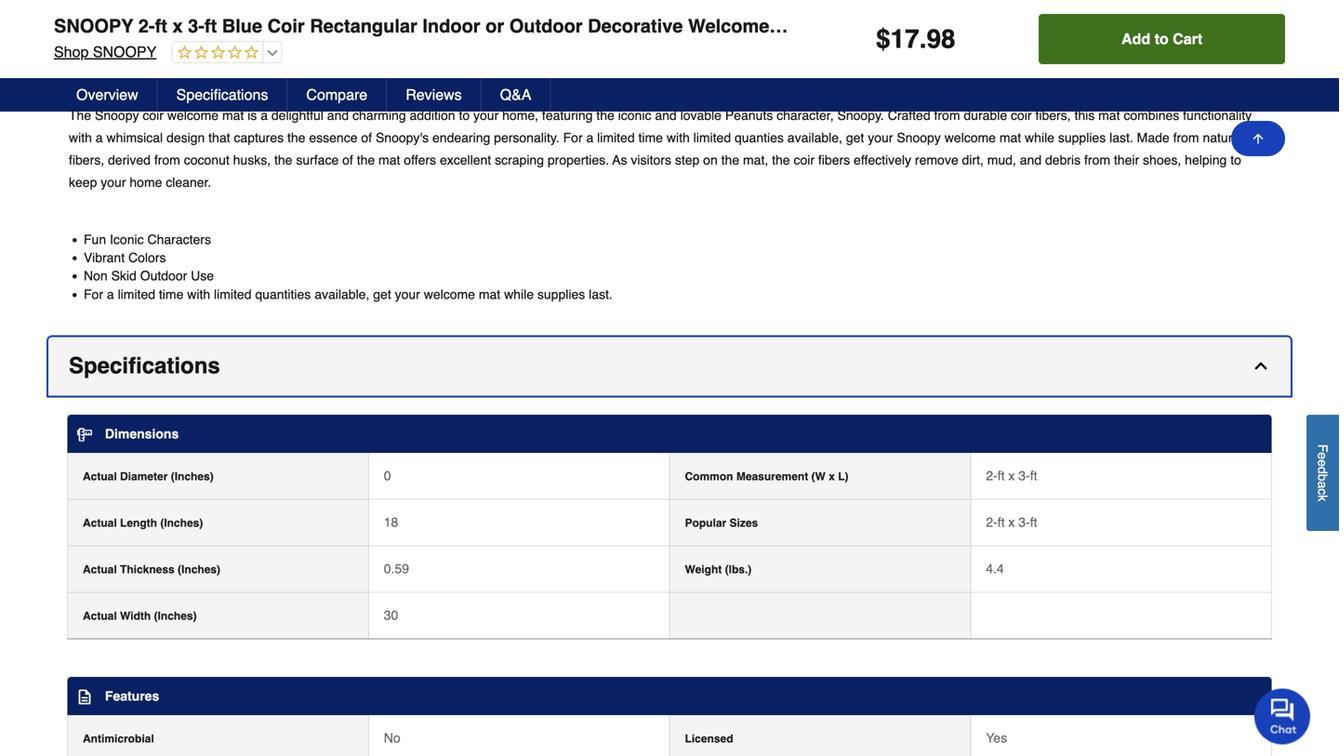Task type: vqa. For each thing, say whether or not it's contained in the screenshot.
of to the top
yes



Task type: describe. For each thing, give the bounding box(es) containing it.
(w
[[812, 470, 826, 483]]

0 horizontal spatial to
[[459, 108, 470, 123]]

popular
[[685, 517, 727, 530]]

17
[[891, 24, 920, 54]]

excellent
[[440, 153, 491, 167]]

durable
[[964, 108, 1008, 123]]

overview button up lovable
[[48, 27, 1291, 86]]

crafted
[[888, 108, 931, 123]]

limited up on
[[694, 130, 731, 145]]

chevron up image for overview
[[1252, 47, 1271, 65]]

limited down "skid"
[[118, 287, 155, 302]]

scraping
[[495, 153, 544, 167]]

0 horizontal spatial with
[[69, 130, 92, 145]]

0 vertical spatial specifications button
[[158, 78, 288, 112]]

2-ft x 3-ft for 0
[[987, 468, 1038, 483]]

as
[[613, 153, 628, 167]]

skid
[[111, 269, 137, 283]]

b
[[1316, 474, 1331, 481]]

0 vertical spatial 3-
[[188, 15, 205, 37]]

3- for 0
[[1019, 468, 1031, 483]]

while inside fun iconic characters vibrant colors non skid outdoor use for a limited time with limited quantities available, get your welcome mat while supplies last.
[[504, 287, 534, 302]]

snoopy's
[[376, 130, 429, 145]]

use
[[191, 269, 214, 283]]

the left iconic
[[597, 108, 615, 123]]

1 e from the top
[[1316, 452, 1331, 460]]

chat invite button image
[[1255, 688, 1312, 745]]

get inside fun iconic characters vibrant colors non skid outdoor use for a limited time with limited quantities available, get your welcome mat while supplies last.
[[373, 287, 391, 302]]

1 horizontal spatial of
[[361, 130, 372, 145]]

1 vertical spatial welcome
[[945, 130, 996, 145]]

overview button down shop snoopy
[[58, 78, 158, 112]]

made
[[1138, 130, 1170, 145]]

properties.
[[548, 153, 609, 167]]

actual width (inches)
[[83, 610, 197, 623]]

the right mat,
[[772, 153, 790, 167]]

time inside the snoopy coir welcome mat is a delightful and charming addition to your home, featuring the iconic and lovable peanuts character, snoopy. crafted from durable coir fibers, this mat combines functionality with a whimsical design that captures the essence of snoopy's endearing personality. for a limited time with limited quanties available, get your snoopy welcome mat while supplies last.   made from natural coir fibers, derived from coconut husks, the surface of the mat offers excellent scraping properties. as visitors step on the mat, the coir fibers effectively remove dirt, mud, and debris from their shoes, helping to keep your home cleaner.
[[639, 130, 663, 145]]

0 vertical spatial snoopy
[[95, 108, 139, 123]]

(inches) for 0
[[171, 470, 214, 483]]

coir up whimsical
[[143, 108, 164, 123]]

surface
[[296, 153, 339, 167]]

derived
[[108, 153, 151, 167]]

yes
[[987, 731, 1008, 746]]

their
[[1115, 153, 1140, 167]]

actual for 18
[[83, 517, 117, 530]]

0
[[384, 468, 391, 483]]

98
[[927, 24, 956, 54]]

common measurement (w x l)
[[685, 470, 849, 483]]

the right husks,
[[274, 153, 293, 167]]

characters
[[147, 232, 211, 247]]

welcome inside fun iconic characters vibrant colors non skid outdoor use for a limited time with limited quantities available, get your welcome mat while supplies last.
[[424, 287, 475, 302]]

1 horizontal spatial and
[[655, 108, 677, 123]]

supplies inside the snoopy coir welcome mat is a delightful and charming addition to your home, featuring the iconic and lovable peanuts character, snoopy. crafted from durable coir fibers, this mat combines functionality with a whimsical design that captures the essence of snoopy's endearing personality. for a limited time with limited quanties available, get your snoopy welcome mat while supplies last.   made from natural coir fibers, derived from coconut husks, the surface of the mat offers excellent scraping properties. as visitors step on the mat, the coir fibers effectively remove dirt, mud, and debris from their shoes, helping to keep your home cleaner.
[[1059, 130, 1107, 145]]

(lbs.)
[[725, 563, 752, 576]]

2-ft x 3-ft for 18
[[987, 515, 1038, 530]]

last. inside fun iconic characters vibrant colors non skid outdoor use for a limited time with limited quantities available, get your welcome mat while supplies last.
[[589, 287, 613, 302]]

a left whimsical
[[96, 130, 103, 145]]

2 horizontal spatial and
[[1020, 153, 1042, 167]]

coir
[[268, 15, 305, 37]]

lovable
[[681, 108, 722, 123]]

a inside fun iconic characters vibrant colors non skid outdoor use for a limited time with limited quantities available, get your welcome mat while supplies last.
[[107, 287, 114, 302]]

from up helping
[[1174, 130, 1200, 145]]

mat,
[[743, 153, 769, 167]]

the right on
[[722, 153, 740, 167]]

0 horizontal spatial of
[[343, 153, 353, 167]]

30
[[384, 608, 399, 623]]

k
[[1316, 495, 1331, 502]]

f e e d b a c k
[[1316, 444, 1331, 502]]

shop
[[54, 43, 89, 60]]

non
[[84, 269, 108, 283]]

available, inside the snoopy coir welcome mat is a delightful and charming addition to your home, featuring the iconic and lovable peanuts character, snoopy. crafted from durable coir fibers, this mat combines functionality with a whimsical design that captures the essence of snoopy's endearing personality. for a limited time with limited quanties available, get your snoopy welcome mat while supplies last.   made from natural coir fibers, derived from coconut husks, the surface of the mat offers excellent scraping properties. as visitors step on the mat, the coir fibers effectively remove dirt, mud, and debris from their shoes, helping to keep your home cleaner.
[[788, 130, 843, 145]]

endearing
[[433, 130, 491, 145]]

the
[[69, 108, 91, 123]]

d
[[1316, 467, 1331, 474]]

(inches) for 30
[[154, 610, 197, 623]]

no
[[384, 731, 401, 746]]

thickness
[[120, 563, 175, 576]]

colors
[[128, 250, 166, 265]]

your inside fun iconic characters vibrant colors non skid outdoor use for a limited time with limited quantities available, get your welcome mat while supplies last.
[[395, 287, 420, 302]]

coir right 'natural'
[[1247, 130, 1268, 145]]

the snoopy coir welcome mat is a delightful and charming addition to your home, featuring the iconic and lovable peanuts character, snoopy. crafted from durable coir fibers, this mat combines functionality with a whimsical design that captures the essence of snoopy's endearing personality. for a limited time with limited quanties available, get your snoopy welcome mat while supplies last.   made from natural coir fibers, derived from coconut husks, the surface of the mat offers excellent scraping properties. as visitors step on the mat, the coir fibers effectively remove dirt, mud, and debris from their shoes, helping to keep your home cleaner.
[[69, 108, 1268, 190]]

dimensions
[[105, 426, 179, 441]]

limited down use
[[214, 287, 252, 302]]

f
[[1316, 444, 1331, 452]]

peanuts
[[726, 108, 773, 123]]

the down essence
[[357, 153, 375, 167]]

dirt,
[[963, 153, 984, 167]]

get inside the snoopy coir welcome mat is a delightful and charming addition to your home, featuring the iconic and lovable peanuts character, snoopy. crafted from durable coir fibers, this mat combines functionality with a whimsical design that captures the essence of snoopy's endearing personality. for a limited time with limited quanties available, get your snoopy welcome mat while supplies last.   made from natural coir fibers, derived from coconut husks, the surface of the mat offers excellent scraping properties. as visitors step on the mat, the coir fibers effectively remove dirt, mud, and debris from their shoes, helping to keep your home cleaner.
[[847, 130, 865, 145]]

offers
[[404, 153, 436, 167]]

fun
[[84, 232, 106, 247]]

$ 17 . 98
[[876, 24, 956, 54]]

compare
[[306, 86, 368, 103]]

reviews
[[406, 86, 462, 103]]

1 vertical spatial overview
[[76, 86, 138, 103]]

popular sizes
[[685, 517, 759, 530]]

weight
[[685, 563, 722, 576]]

3- for 18
[[1019, 515, 1031, 530]]

weight (lbs.)
[[685, 563, 752, 576]]

q&a button
[[482, 78, 551, 112]]

4.4
[[987, 561, 1005, 576]]

add to cart
[[1122, 30, 1203, 47]]

actual length (inches)
[[83, 517, 203, 530]]

snoopy.
[[838, 108, 885, 123]]

cleaner.
[[166, 175, 212, 190]]

outdoor inside fun iconic characters vibrant colors non skid outdoor use for a limited time with limited quantities available, get your welcome mat while supplies last.
[[140, 269, 187, 283]]

$
[[876, 24, 891, 54]]

delightful
[[272, 108, 324, 123]]

snoopy 2-ft x 3-ft blue coir rectangular indoor or outdoor decorative welcome door mat
[[54, 15, 856, 37]]

combines
[[1124, 108, 1180, 123]]

mud,
[[988, 153, 1017, 167]]

measurement
[[737, 470, 809, 483]]

addition
[[410, 108, 456, 123]]

natural
[[1204, 130, 1243, 145]]

q&a
[[500, 86, 532, 103]]

character,
[[777, 108, 834, 123]]

welcome
[[688, 15, 770, 37]]

coir right 'durable'
[[1011, 108, 1032, 123]]

available, inside fun iconic characters vibrant colors non skid outdoor use for a limited time with limited quantities available, get your welcome mat while supplies last.
[[315, 287, 370, 302]]

antimicrobial
[[83, 733, 154, 746]]

2 horizontal spatial with
[[667, 130, 690, 145]]



Task type: locate. For each thing, give the bounding box(es) containing it.
snoopy up shop snoopy
[[54, 15, 133, 37]]

notes image
[[77, 690, 92, 705]]

a up k
[[1316, 481, 1331, 489]]

compare button
[[288, 78, 387, 112]]

0 horizontal spatial snoopy
[[95, 108, 139, 123]]

0 vertical spatial snoopy
[[54, 15, 133, 37]]

with
[[69, 130, 92, 145], [667, 130, 690, 145], [187, 287, 210, 302]]

1 horizontal spatial get
[[847, 130, 865, 145]]

2 2-ft x 3-ft from the top
[[987, 515, 1038, 530]]

diameter
[[120, 470, 168, 483]]

actual left diameter
[[83, 470, 117, 483]]

2 e from the top
[[1316, 460, 1331, 467]]

2 actual from the top
[[83, 517, 117, 530]]

blue
[[222, 15, 263, 37]]

1 horizontal spatial for
[[563, 130, 583, 145]]

18
[[384, 515, 399, 530]]

2 vertical spatial 2-
[[987, 515, 998, 530]]

to up the endearing
[[459, 108, 470, 123]]

0 horizontal spatial while
[[504, 287, 534, 302]]

to
[[1155, 30, 1169, 47], [459, 108, 470, 123], [1231, 153, 1242, 167]]

common
[[685, 470, 734, 483]]

arrow up image
[[1251, 131, 1266, 146]]

time down the colors
[[159, 287, 184, 302]]

coir left fibers
[[794, 153, 815, 167]]

that
[[209, 130, 230, 145]]

1 horizontal spatial with
[[187, 287, 210, 302]]

3 actual from the top
[[83, 563, 117, 576]]

0 vertical spatial outdoor
[[510, 15, 583, 37]]

(inches) for 18
[[160, 517, 203, 530]]

coir
[[143, 108, 164, 123], [1011, 108, 1032, 123], [1247, 130, 1268, 145], [794, 153, 815, 167]]

to inside button
[[1155, 30, 1169, 47]]

e up d
[[1316, 452, 1331, 460]]

whimsical
[[107, 130, 163, 145]]

1 vertical spatial snoopy
[[93, 43, 157, 60]]

essence
[[309, 130, 358, 145]]

0 vertical spatial specifications
[[176, 86, 268, 103]]

0 vertical spatial for
[[563, 130, 583, 145]]

to right the add
[[1155, 30, 1169, 47]]

0 vertical spatial overview
[[69, 43, 168, 68]]

supplies
[[1059, 130, 1107, 145], [538, 287, 585, 302]]

chevron up image inside 'overview' "button"
[[1252, 47, 1271, 65]]

chevron up image for specifications
[[1252, 357, 1271, 375]]

specifications up dimensions
[[69, 353, 220, 379]]

available, down character,
[[788, 130, 843, 145]]

while inside the snoopy coir welcome mat is a delightful and charming addition to your home, featuring the iconic and lovable peanuts character, snoopy. crafted from durable coir fibers, this mat combines functionality with a whimsical design that captures the essence of snoopy's endearing personality. for a limited time with limited quanties available, get your snoopy welcome mat while supplies last.   made from natural coir fibers, derived from coconut husks, the surface of the mat offers excellent scraping properties. as visitors step on the mat, the coir fibers effectively remove dirt, mud, and debris from their shoes, helping to keep your home cleaner.
[[1025, 130, 1055, 145]]

width
[[120, 610, 151, 623]]

2- for 0
[[987, 468, 998, 483]]

the
[[597, 108, 615, 123], [288, 130, 306, 145], [274, 153, 293, 167], [357, 153, 375, 167], [722, 153, 740, 167], [772, 153, 790, 167]]

0 horizontal spatial fibers,
[[69, 153, 104, 167]]

and
[[327, 108, 349, 123], [655, 108, 677, 123], [1020, 153, 1042, 167]]

for up properties.
[[563, 130, 583, 145]]

specifications
[[176, 86, 268, 103], [69, 353, 220, 379]]

0 horizontal spatial supplies
[[538, 287, 585, 302]]

2 horizontal spatial to
[[1231, 153, 1242, 167]]

rectangular
[[310, 15, 418, 37]]

0 vertical spatial time
[[639, 130, 663, 145]]

1 horizontal spatial to
[[1155, 30, 1169, 47]]

snoopy
[[95, 108, 139, 123], [897, 130, 941, 145]]

1 vertical spatial chevron up image
[[1252, 357, 1271, 375]]

limited
[[598, 130, 635, 145], [694, 130, 731, 145], [118, 287, 155, 302], [214, 287, 252, 302]]

remove
[[916, 153, 959, 167]]

actual for 0.59
[[83, 563, 117, 576]]

helping
[[1186, 153, 1228, 167]]

0 vertical spatial get
[[847, 130, 865, 145]]

0 horizontal spatial welcome
[[167, 108, 219, 123]]

1 vertical spatial 2-
[[987, 468, 998, 483]]

0 vertical spatial welcome
[[167, 108, 219, 123]]

1 horizontal spatial while
[[1025, 130, 1055, 145]]

is
[[248, 108, 257, 123]]

visitors
[[631, 153, 672, 167]]

limited up the as
[[598, 130, 635, 145]]

snoopy
[[54, 15, 133, 37], [93, 43, 157, 60]]

(inches) for 0.59
[[178, 563, 221, 576]]

fibers, left this
[[1036, 108, 1071, 123]]

a up properties.
[[587, 130, 594, 145]]

2 vertical spatial to
[[1231, 153, 1242, 167]]

0 horizontal spatial get
[[373, 287, 391, 302]]

1 horizontal spatial available,
[[788, 130, 843, 145]]

and right mud,
[[1020, 153, 1042, 167]]

supplies inside fun iconic characters vibrant colors non skid outdoor use for a limited time with limited quantities available, get your welcome mat while supplies last.
[[538, 287, 585, 302]]

0 horizontal spatial last.
[[589, 287, 613, 302]]

1 vertical spatial time
[[159, 287, 184, 302]]

1 vertical spatial specifications
[[69, 353, 220, 379]]

actual left length on the bottom left of the page
[[83, 517, 117, 530]]

(inches) right diameter
[[171, 470, 214, 483]]

time
[[639, 130, 663, 145], [159, 287, 184, 302]]

home,
[[503, 108, 539, 123]]

4 actual from the top
[[83, 610, 117, 623]]

2-
[[138, 15, 155, 37], [987, 468, 998, 483], [987, 515, 998, 530]]

snoopy right shop
[[93, 43, 157, 60]]

mat
[[824, 15, 856, 37]]

for down non
[[84, 287, 103, 302]]

1 vertical spatial fibers,
[[69, 153, 104, 167]]

actual left "thickness"
[[83, 563, 117, 576]]

from down design
[[154, 153, 180, 167]]

a right is
[[261, 108, 268, 123]]

cart
[[1173, 30, 1203, 47]]

2- for 18
[[987, 515, 998, 530]]

1 actual from the top
[[83, 470, 117, 483]]

with down use
[[187, 287, 210, 302]]

1 vertical spatial get
[[373, 287, 391, 302]]

1 vertical spatial while
[[504, 287, 534, 302]]

1 2-ft x 3-ft from the top
[[987, 468, 1038, 483]]

0.59
[[384, 561, 409, 576]]

0 vertical spatial supplies
[[1059, 130, 1107, 145]]

quantities
[[255, 287, 311, 302]]

chevron up image
[[1252, 47, 1271, 65], [1252, 357, 1271, 375]]

shop snoopy
[[54, 43, 157, 60]]

1 vertical spatial of
[[343, 153, 353, 167]]

and right iconic
[[655, 108, 677, 123]]

the down delightful
[[288, 130, 306, 145]]

this
[[1075, 108, 1095, 123]]

vibrant
[[84, 250, 125, 265]]

x
[[173, 15, 183, 37], [1009, 468, 1015, 483], [829, 470, 835, 483], [1009, 515, 1015, 530]]

your
[[474, 108, 499, 123], [868, 130, 894, 145], [101, 175, 126, 190], [395, 287, 420, 302]]

charming
[[353, 108, 406, 123]]

2 vertical spatial 3-
[[1019, 515, 1031, 530]]

from left their
[[1085, 153, 1111, 167]]

decorative
[[588, 15, 683, 37]]

door
[[775, 15, 818, 37]]

snoopy down crafted on the top of the page
[[897, 130, 941, 145]]

and down compare
[[327, 108, 349, 123]]

e up b
[[1316, 460, 1331, 467]]

0 horizontal spatial available,
[[315, 287, 370, 302]]

last. inside the snoopy coir welcome mat is a delightful and charming addition to your home, featuring the iconic and lovable peanuts character, snoopy. crafted from durable coir fibers, this mat combines functionality with a whimsical design that captures the essence of snoopy's endearing personality. for a limited time with limited quanties available, get your snoopy welcome mat while supplies last.   made from natural coir fibers, derived from coconut husks, the surface of the mat offers excellent scraping properties. as visitors step on the mat, the coir fibers effectively remove dirt, mud, and debris from their shoes, helping to keep your home cleaner.
[[1110, 130, 1134, 145]]

actual for 30
[[83, 610, 117, 623]]

c
[[1316, 489, 1331, 495]]

0 vertical spatial available,
[[788, 130, 843, 145]]

chevron up image inside "specifications" button
[[1252, 357, 1271, 375]]

design
[[167, 130, 205, 145]]

1 vertical spatial specifications button
[[48, 337, 1291, 396]]

1 vertical spatial outdoor
[[140, 269, 187, 283]]

while
[[1025, 130, 1055, 145], [504, 287, 534, 302]]

outdoor right or
[[510, 15, 583, 37]]

1 vertical spatial supplies
[[538, 287, 585, 302]]

actual for 0
[[83, 470, 117, 483]]

.
[[920, 24, 927, 54]]

a down "skid"
[[107, 287, 114, 302]]

e
[[1316, 452, 1331, 460], [1316, 460, 1331, 467]]

of
[[361, 130, 372, 145], [343, 153, 353, 167]]

zero stars image
[[172, 45, 259, 62]]

(inches) right "thickness"
[[178, 563, 221, 576]]

time inside fun iconic characters vibrant colors non skid outdoor use for a limited time with limited quantities available, get your welcome mat while supplies last.
[[159, 287, 184, 302]]

0 vertical spatial chevron up image
[[1252, 47, 1271, 65]]

captures
[[234, 130, 284, 145]]

of down charming
[[361, 130, 372, 145]]

welcome
[[167, 108, 219, 123], [945, 130, 996, 145], [424, 287, 475, 302]]

1 vertical spatial 3-
[[1019, 468, 1031, 483]]

shoes,
[[1144, 153, 1182, 167]]

add
[[1122, 30, 1151, 47]]

1 horizontal spatial supplies
[[1059, 130, 1107, 145]]

or
[[486, 15, 504, 37]]

1 horizontal spatial last.
[[1110, 130, 1134, 145]]

with up step
[[667, 130, 690, 145]]

with inside fun iconic characters vibrant colors non skid outdoor use for a limited time with limited quantities available, get your welcome mat while supplies last.
[[187, 287, 210, 302]]

2 chevron up image from the top
[[1252, 357, 1271, 375]]

0 vertical spatial fibers,
[[1036, 108, 1071, 123]]

for inside fun iconic characters vibrant colors non skid outdoor use for a limited time with limited quantities available, get your welcome mat while supplies last.
[[84, 287, 103, 302]]

iconic
[[110, 232, 144, 247]]

0 horizontal spatial time
[[159, 287, 184, 302]]

available, right quantities
[[315, 287, 370, 302]]

0 vertical spatial last.
[[1110, 130, 1134, 145]]

husks,
[[233, 153, 271, 167]]

(inches) right length on the bottom left of the page
[[160, 517, 203, 530]]

for
[[563, 130, 583, 145], [84, 287, 103, 302]]

0 vertical spatial to
[[1155, 30, 1169, 47]]

dimensions image
[[77, 428, 92, 443]]

2 horizontal spatial welcome
[[945, 130, 996, 145]]

quanties
[[735, 130, 784, 145]]

0 horizontal spatial and
[[327, 108, 349, 123]]

for inside the snoopy coir welcome mat is a delightful and charming addition to your home, featuring the iconic and lovable peanuts character, snoopy. crafted from durable coir fibers, this mat combines functionality with a whimsical design that captures the essence of snoopy's endearing personality. for a limited time with limited quanties available, get your snoopy welcome mat while supplies last.   made from natural coir fibers, derived from coconut husks, the surface of the mat offers excellent scraping properties. as visitors step on the mat, the coir fibers effectively remove dirt, mud, and debris from their shoes, helping to keep your home cleaner.
[[563, 130, 583, 145]]

1 horizontal spatial outdoor
[[510, 15, 583, 37]]

0 vertical spatial of
[[361, 130, 372, 145]]

outdoor down the colors
[[140, 269, 187, 283]]

1 chevron up image from the top
[[1252, 47, 1271, 65]]

0 vertical spatial 2-ft x 3-ft
[[987, 468, 1038, 483]]

mat inside fun iconic characters vibrant colors non skid outdoor use for a limited time with limited quantities available, get your welcome mat while supplies last.
[[479, 287, 501, 302]]

1 vertical spatial available,
[[315, 287, 370, 302]]

1 vertical spatial last.
[[589, 287, 613, 302]]

3-
[[188, 15, 205, 37], [1019, 468, 1031, 483], [1019, 515, 1031, 530]]

of down essence
[[343, 153, 353, 167]]

0 vertical spatial while
[[1025, 130, 1055, 145]]

specifications button
[[158, 78, 288, 112], [48, 337, 1291, 396]]

effectively
[[854, 153, 912, 167]]

specifications up is
[[176, 86, 268, 103]]

a inside button
[[1316, 481, 1331, 489]]

2 vertical spatial welcome
[[424, 287, 475, 302]]

snoopy up whimsical
[[95, 108, 139, 123]]

personality.
[[494, 130, 560, 145]]

1 vertical spatial 2-ft x 3-ft
[[987, 515, 1038, 530]]

time up visitors
[[639, 130, 663, 145]]

indoor
[[423, 15, 481, 37]]

last.
[[1110, 130, 1134, 145], [589, 287, 613, 302]]

ft
[[155, 15, 167, 37], [205, 15, 217, 37], [998, 468, 1005, 483], [1031, 468, 1038, 483], [998, 515, 1005, 530], [1031, 515, 1038, 530]]

l)
[[839, 470, 849, 483]]

0 vertical spatial 2-
[[138, 15, 155, 37]]

features
[[105, 689, 159, 704]]

reviews button
[[387, 78, 482, 112]]

with down the
[[69, 130, 92, 145]]

(inches) right width
[[154, 610, 197, 623]]

fibers, up keep
[[69, 153, 104, 167]]

functionality
[[1184, 108, 1252, 123]]

1 horizontal spatial snoopy
[[897, 130, 941, 145]]

coconut
[[184, 153, 230, 167]]

fibers
[[819, 153, 851, 167]]

0 horizontal spatial for
[[84, 287, 103, 302]]

1 vertical spatial for
[[84, 287, 103, 302]]

f e e d b a c k button
[[1307, 415, 1340, 531]]

to down 'natural'
[[1231, 153, 1242, 167]]

0 horizontal spatial outdoor
[[140, 269, 187, 283]]

actual left width
[[83, 610, 117, 623]]

1 vertical spatial snoopy
[[897, 130, 941, 145]]

1 horizontal spatial welcome
[[424, 287, 475, 302]]

sizes
[[730, 517, 759, 530]]

1 horizontal spatial fibers,
[[1036, 108, 1071, 123]]

available,
[[788, 130, 843, 145], [315, 287, 370, 302]]

1 vertical spatial to
[[459, 108, 470, 123]]

from right crafted on the top of the page
[[935, 108, 961, 123]]

1 horizontal spatial time
[[639, 130, 663, 145]]



